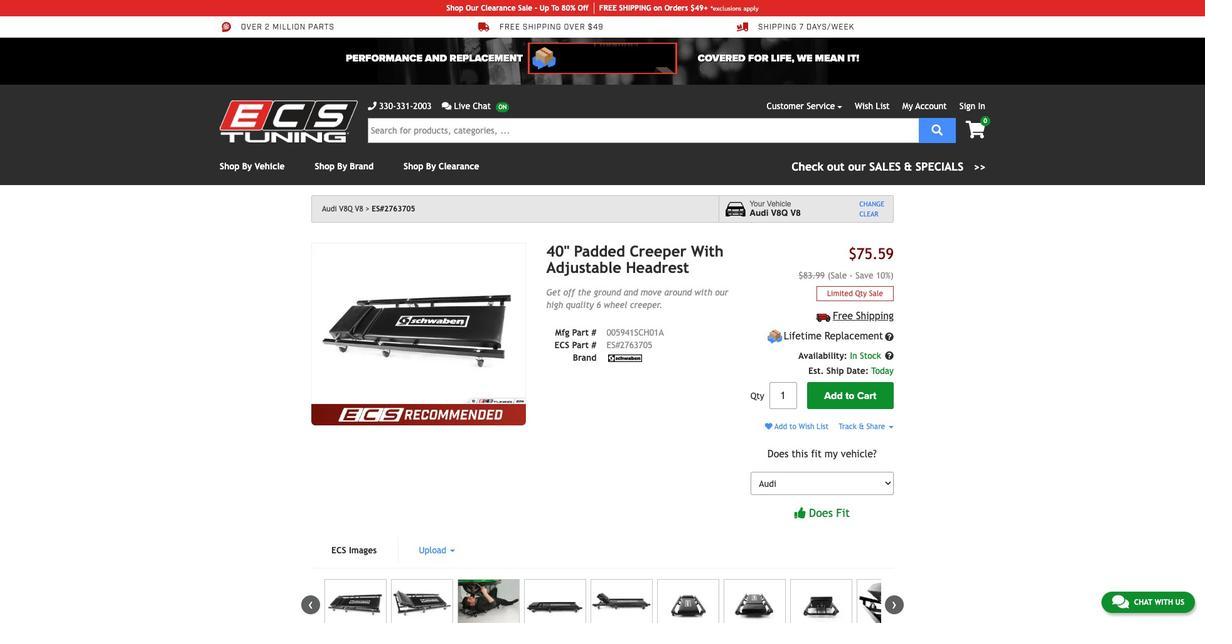 Task type: locate. For each thing, give the bounding box(es) containing it.
1 vertical spatial add
[[775, 423, 788, 432]]

1 vertical spatial -
[[850, 271, 853, 281]]

2 part from the top
[[572, 340, 589, 350]]

by for vehicle
[[242, 161, 252, 171]]

does
[[768, 449, 789, 461], [810, 507, 833, 520]]

part down mfg part # on the left
[[572, 340, 589, 350]]

0 vertical spatial does
[[768, 449, 789, 461]]

0 vertical spatial chat
[[473, 101, 491, 111]]

0 vertical spatial shipping
[[759, 23, 797, 32]]

thumbs up image
[[795, 508, 806, 519]]

track
[[839, 423, 857, 432]]

part
[[572, 328, 589, 338], [572, 340, 589, 350]]

#
[[592, 328, 597, 338], [592, 340, 597, 350]]

around
[[665, 288, 692, 298]]

shipping
[[759, 23, 797, 32], [857, 311, 894, 322]]

chat with us
[[1135, 599, 1185, 607]]

list left track
[[817, 423, 829, 432]]

1 horizontal spatial &
[[905, 160, 913, 173]]

sign
[[960, 101, 976, 111]]

1 vertical spatial to
[[790, 423, 797, 432]]

our
[[716, 288, 729, 298]]

0 horizontal spatial in
[[851, 351, 858, 361]]

0 horizontal spatial free
[[500, 23, 521, 32]]

to right "heart" icon
[[790, 423, 797, 432]]

0 horizontal spatial clearance
[[439, 161, 480, 171]]

wish right service
[[855, 101, 874, 111]]

life,
[[772, 52, 795, 65]]

shipping left 7 on the top right of page
[[759, 23, 797, 32]]

1 vertical spatial vehicle
[[767, 200, 792, 208]]

with left our
[[695, 288, 713, 298]]

sale left up
[[518, 4, 533, 13]]

audi down shop by brand
[[322, 205, 337, 214]]

free for free shipping
[[833, 311, 854, 322]]

0 horizontal spatial with
[[695, 288, 713, 298]]

free shipping over $49
[[500, 23, 604, 32]]

does left the this
[[768, 449, 789, 461]]

1 horizontal spatial list
[[876, 101, 890, 111]]

1 vertical spatial chat
[[1135, 599, 1153, 607]]

ground
[[594, 288, 621, 298]]

0 vertical spatial &
[[905, 160, 913, 173]]

$49
[[588, 23, 604, 32]]

1 horizontal spatial shipping
[[857, 311, 894, 322]]

sign in link
[[960, 101, 986, 111]]

ecs
[[555, 340, 570, 350], [332, 546, 347, 556]]

0 vertical spatial sale
[[518, 4, 533, 13]]

sale
[[518, 4, 533, 13], [870, 290, 884, 299]]

question circle image
[[886, 333, 894, 342]]

# left 'es#'
[[592, 340, 597, 350]]

live chat link
[[442, 100, 510, 113]]

1 horizontal spatial brand
[[573, 353, 597, 363]]

1 vertical spatial part
[[572, 340, 589, 350]]

- left up
[[535, 4, 538, 13]]

free down shop our clearance sale - up to 80% off
[[500, 23, 521, 32]]

75.59
[[857, 245, 894, 263]]

1 horizontal spatial by
[[337, 161, 347, 171]]

3 by from the left
[[426, 161, 436, 171]]

chat
[[473, 101, 491, 111], [1135, 599, 1153, 607]]

shipping
[[523, 23, 562, 32]]

0 horizontal spatial vehicle
[[255, 161, 285, 171]]

ecs down mfg
[[555, 340, 570, 350]]

1 vertical spatial #
[[592, 340, 597, 350]]

6
[[597, 300, 601, 310]]

for
[[749, 52, 769, 65]]

es#2763705
[[372, 205, 416, 214]]

add for add to wish list
[[775, 423, 788, 432]]

shop our clearance sale - up to 80% off
[[447, 4, 589, 13]]

free
[[600, 4, 617, 13]]

1 horizontal spatial v8
[[791, 209, 801, 218]]

comments image
[[1113, 595, 1130, 610]]

0 horizontal spatial ecs
[[332, 546, 347, 556]]

1 horizontal spatial ecs
[[555, 340, 570, 350]]

wish list
[[855, 101, 890, 111]]

0 horizontal spatial to
[[790, 423, 797, 432]]

shop our clearance sale - up to 80% off link
[[447, 3, 595, 14]]

2 by from the left
[[337, 161, 347, 171]]

0 vertical spatial free
[[500, 23, 521, 32]]

by down ecs tuning image
[[242, 161, 252, 171]]

brand down mfg part # on the left
[[573, 353, 597, 363]]

in up est. ship date: today
[[851, 351, 858, 361]]

1 vertical spatial sale
[[870, 290, 884, 299]]

1 horizontal spatial in
[[979, 101, 986, 111]]

es#
[[607, 340, 621, 350]]

0 horizontal spatial does
[[768, 449, 789, 461]]

sales & specials link
[[792, 158, 986, 175]]

005941sch01a ecs part #
[[555, 328, 664, 350]]

brand up audi v8q v8 link
[[350, 161, 374, 171]]

part right mfg
[[572, 328, 589, 338]]

0 vertical spatial add
[[825, 390, 843, 402]]

2 # from the top
[[592, 340, 597, 350]]

shop for shop our clearance sale - up to 80% off
[[447, 4, 464, 13]]

shipping up question circle image
[[857, 311, 894, 322]]

shipping 7 days/week
[[759, 23, 855, 32]]

chat right live
[[473, 101, 491, 111]]

ship
[[620, 4, 635, 13]]

vehicle down ecs tuning image
[[255, 161, 285, 171]]

covered
[[698, 52, 746, 65]]

audi down your on the right
[[750, 209, 769, 218]]

0 vertical spatial wish
[[855, 101, 874, 111]]

& right the sales
[[905, 160, 913, 173]]

0 horizontal spatial by
[[242, 161, 252, 171]]

1 by from the left
[[242, 161, 252, 171]]

# inside 005941sch01a ecs part #
[[592, 340, 597, 350]]

search image
[[932, 124, 944, 135]]

add right "heart" icon
[[775, 423, 788, 432]]

your
[[750, 200, 765, 208]]

1 vertical spatial shipping
[[857, 311, 894, 322]]

list left my
[[876, 101, 890, 111]]

free shipping over $49 link
[[479, 21, 604, 33]]

1 horizontal spatial audi
[[750, 209, 769, 218]]

1 vertical spatial with
[[1155, 599, 1174, 607]]

1 vertical spatial clearance
[[439, 161, 480, 171]]

customer
[[767, 101, 805, 111]]

phone image
[[368, 102, 377, 111]]

0 horizontal spatial chat
[[473, 101, 491, 111]]

with left us
[[1155, 599, 1174, 607]]

your vehicle audi v8q v8
[[750, 200, 801, 218]]

free right free shipping icon
[[833, 311, 854, 322]]

add down ship
[[825, 390, 843, 402]]

ecs tuning image
[[220, 100, 358, 143]]

performance and replacement
[[346, 52, 523, 65]]

apply
[[744, 5, 759, 12]]

0 vertical spatial list
[[876, 101, 890, 111]]

0 vertical spatial to
[[846, 390, 855, 402]]

1 vertical spatial wish
[[799, 423, 815, 432]]

my
[[903, 101, 914, 111]]

Search text field
[[368, 118, 920, 143]]

& for sales
[[905, 160, 913, 173]]

# up es# 2763705 brand
[[592, 328, 597, 338]]

audi
[[322, 205, 337, 214], [750, 209, 769, 218]]

upload button
[[399, 538, 476, 563]]

0 vertical spatial ecs
[[555, 340, 570, 350]]

limited qty sale
[[828, 290, 884, 299]]

1 horizontal spatial v8q
[[771, 209, 789, 218]]

to inside button
[[846, 390, 855, 402]]

service
[[807, 101, 836, 111]]

shop by vehicle
[[220, 161, 285, 171]]

None text field
[[770, 383, 797, 410]]

clearance down live
[[439, 161, 480, 171]]

1 horizontal spatial qty
[[856, 290, 868, 299]]

- left save
[[850, 271, 853, 281]]

over
[[564, 23, 586, 32]]

2
[[265, 23, 270, 32]]

vehicle inside your vehicle audi v8q v8
[[767, 200, 792, 208]]

chat right comments icon at the bottom of the page
[[1135, 599, 1153, 607]]

ecs images link
[[312, 538, 397, 563]]

to left cart
[[846, 390, 855, 402]]

wish up the this
[[799, 423, 815, 432]]

1 horizontal spatial vehicle
[[767, 200, 792, 208]]

by for clearance
[[426, 161, 436, 171]]

add inside button
[[825, 390, 843, 402]]

heart image
[[765, 424, 773, 431]]

vehicle right your on the right
[[767, 200, 792, 208]]

es#2763705 - 005941sch01a - 40" padded creeper with adjustable headrest  - get off the ground and move around with our high quality 6 wheel creeper. - schwaben - audi bmw volkswagen mercedes benz mini porsche image
[[312, 243, 527, 405], [325, 580, 387, 624], [391, 580, 454, 624], [458, 580, 520, 624], [524, 580, 587, 624], [591, 580, 653, 624], [658, 580, 720, 624], [724, 580, 787, 624], [791, 580, 853, 624], [857, 580, 920, 624]]

off
[[578, 4, 589, 13]]

replacement
[[450, 52, 523, 65]]

2 horizontal spatial by
[[426, 161, 436, 171]]

in right sign
[[979, 101, 986, 111]]

specials
[[916, 160, 964, 173]]

1 vertical spatial qty
[[751, 391, 765, 401]]

0 vertical spatial in
[[979, 101, 986, 111]]

clearance for by
[[439, 161, 480, 171]]

track & share
[[839, 423, 888, 432]]

0 vertical spatial #
[[592, 328, 597, 338]]

with inside get off the ground and move around with our high quality 6 wheel creeper.
[[695, 288, 713, 298]]

mean
[[816, 52, 845, 65]]

by up audi v8q v8
[[337, 161, 347, 171]]

est. ship date: today
[[809, 366, 894, 376]]

vehicle
[[255, 161, 285, 171], [767, 200, 792, 208]]

1 # from the top
[[592, 328, 597, 338]]

0 horizontal spatial -
[[535, 4, 538, 13]]

1 horizontal spatial clearance
[[481, 4, 516, 13]]

shopping cart image
[[966, 121, 986, 139]]

& for track
[[860, 423, 865, 432]]

0 horizontal spatial list
[[817, 423, 829, 432]]

clear
[[860, 210, 879, 218]]

1 horizontal spatial with
[[1155, 599, 1174, 607]]

0 vertical spatial vehicle
[[255, 161, 285, 171]]

0 vertical spatial with
[[695, 288, 713, 298]]

0 vertical spatial brand
[[350, 161, 374, 171]]

ecs left 'images'
[[332, 546, 347, 556]]

1 horizontal spatial add
[[825, 390, 843, 402]]

brand for shop by brand
[[350, 161, 374, 171]]

80%
[[562, 4, 576, 13]]

qty
[[856, 290, 868, 299], [751, 391, 765, 401]]

0 horizontal spatial add
[[775, 423, 788, 432]]

0 horizontal spatial &
[[860, 423, 865, 432]]

sale down 10%)
[[870, 290, 884, 299]]

1 horizontal spatial does
[[810, 507, 833, 520]]

1 vertical spatial brand
[[573, 353, 597, 363]]

v8q inside your vehicle audi v8q v8
[[771, 209, 789, 218]]

331-
[[396, 101, 414, 111]]

to for cart
[[846, 390, 855, 402]]

get off the ground and move around with our high quality 6 wheel creeper.
[[547, 288, 729, 310]]

in
[[979, 101, 986, 111], [851, 351, 858, 361]]

v8
[[355, 205, 364, 214], [791, 209, 801, 218]]

&
[[905, 160, 913, 173], [860, 423, 865, 432]]

0 horizontal spatial shipping
[[759, 23, 797, 32]]

1 horizontal spatial to
[[846, 390, 855, 402]]

off
[[564, 288, 575, 298]]

add to wish list link
[[765, 423, 829, 432]]

we
[[797, 52, 813, 65]]

shipping inside "link"
[[759, 23, 797, 32]]

0 vertical spatial -
[[535, 4, 538, 13]]

0 horizontal spatial brand
[[350, 161, 374, 171]]

*exclusions apply link
[[711, 3, 759, 13]]

brand inside es# 2763705 brand
[[573, 353, 597, 363]]

0 vertical spatial clearance
[[481, 4, 516, 13]]

in for availability:
[[851, 351, 858, 361]]

by down 2003
[[426, 161, 436, 171]]

track & share button
[[839, 423, 894, 432]]

brand
[[350, 161, 374, 171], [573, 353, 597, 363]]

0 vertical spatial qty
[[856, 290, 868, 299]]

& inside sales & specials link
[[905, 160, 913, 173]]

1 vertical spatial &
[[860, 423, 865, 432]]

330-
[[379, 101, 396, 111]]

vehicle?
[[842, 449, 877, 461]]

over
[[241, 23, 263, 32]]

& right track
[[860, 423, 865, 432]]

1 vertical spatial free
[[833, 311, 854, 322]]

0 vertical spatial part
[[572, 328, 589, 338]]

sales & specials
[[870, 160, 964, 173]]

question circle image
[[886, 352, 894, 361]]

does right thumbs up image
[[810, 507, 833, 520]]

1 horizontal spatial free
[[833, 311, 854, 322]]

1 vertical spatial in
[[851, 351, 858, 361]]

clearance right 'our'
[[481, 4, 516, 13]]

1 vertical spatial does
[[810, 507, 833, 520]]



Task type: vqa. For each thing, say whether or not it's contained in the screenshot.
Together
no



Task type: describe. For each thing, give the bounding box(es) containing it.
mfg
[[556, 328, 570, 338]]

‹ link
[[301, 596, 320, 615]]

the
[[578, 288, 591, 298]]

$83.99 (sale - save 10%)
[[799, 271, 894, 281]]

ship
[[827, 366, 845, 376]]

shop by brand
[[315, 161, 374, 171]]

it!
[[848, 52, 860, 65]]

change clear
[[860, 200, 885, 218]]

replacement
[[825, 331, 884, 343]]

does for does this fit my vehicle?
[[768, 449, 789, 461]]

shipping 7 days/week link
[[737, 21, 855, 33]]

images
[[349, 546, 377, 556]]

does fit
[[810, 507, 850, 520]]

ecs images
[[332, 546, 377, 556]]

shop by brand link
[[315, 161, 374, 171]]

limited
[[828, 290, 853, 299]]

clear link
[[860, 209, 885, 219]]

creeper.
[[630, 300, 663, 310]]

million
[[273, 23, 306, 32]]

cart
[[858, 390, 877, 402]]

005941sch01a
[[607, 328, 664, 338]]

days/week
[[807, 23, 855, 32]]

to for wish
[[790, 423, 797, 432]]

live chat
[[454, 101, 491, 111]]

this
[[792, 449, 809, 461]]

shop for shop by clearance
[[404, 161, 424, 171]]

‹
[[308, 596, 313, 613]]

1 horizontal spatial sale
[[870, 290, 884, 299]]

1 part from the top
[[572, 328, 589, 338]]

mfg part #
[[556, 328, 597, 338]]

live
[[454, 101, 470, 111]]

0 horizontal spatial audi
[[322, 205, 337, 214]]

wheel
[[604, 300, 628, 310]]

0 horizontal spatial sale
[[518, 4, 533, 13]]

free shipping
[[833, 311, 894, 322]]

*exclusions
[[711, 5, 742, 12]]

headrest
[[626, 259, 690, 277]]

shop by clearance link
[[404, 161, 480, 171]]

shop for shop by brand
[[315, 161, 335, 171]]

shop by vehicle link
[[220, 161, 285, 171]]

our
[[466, 4, 479, 13]]

2763705
[[621, 340, 653, 350]]

ecs tuning recommends this product. image
[[312, 405, 527, 426]]

clearance for our
[[481, 4, 516, 13]]

my account link
[[903, 101, 948, 111]]

1 horizontal spatial -
[[850, 271, 853, 281]]

over 2 million parts
[[241, 23, 335, 32]]

est.
[[809, 366, 824, 376]]

change
[[860, 200, 885, 208]]

add for add to cart
[[825, 390, 843, 402]]

save
[[856, 271, 874, 281]]

0 horizontal spatial v8
[[355, 205, 364, 214]]

chat with us link
[[1102, 592, 1196, 614]]

change link
[[860, 199, 885, 209]]

add to cart button
[[808, 383, 894, 410]]

add to cart
[[825, 390, 877, 402]]

schwaben image
[[607, 355, 645, 362]]

(sale
[[828, 271, 848, 281]]

and
[[624, 288, 638, 298]]

with inside chat with us link
[[1155, 599, 1174, 607]]

›
[[893, 596, 898, 613]]

availability:
[[799, 351, 848, 361]]

parts
[[308, 23, 335, 32]]

on
[[654, 4, 663, 13]]

account
[[916, 101, 948, 111]]

shop by clearance
[[404, 161, 480, 171]]

audi inside your vehicle audi v8q v8
[[750, 209, 769, 218]]

lifetime replacement
[[784, 331, 884, 343]]

by for brand
[[337, 161, 347, 171]]

1 horizontal spatial wish
[[855, 101, 874, 111]]

to
[[552, 4, 560, 13]]

fit
[[812, 449, 822, 461]]

1 vertical spatial list
[[817, 423, 829, 432]]

0 horizontal spatial wish
[[799, 423, 815, 432]]

10%)
[[877, 271, 894, 281]]

in for sign
[[979, 101, 986, 111]]

1 horizontal spatial chat
[[1135, 599, 1153, 607]]

2003
[[413, 101, 432, 111]]

ecs inside 005941sch01a ecs part #
[[555, 340, 570, 350]]

audi v8q v8 link
[[322, 205, 370, 214]]

ping
[[635, 4, 652, 13]]

7
[[800, 23, 805, 32]]

add to wish list
[[773, 423, 829, 432]]

sign in
[[960, 101, 986, 111]]

shop for shop by vehicle
[[220, 161, 240, 171]]

v8 inside your vehicle audi v8q v8
[[791, 209, 801, 218]]

brand for es# 2763705 brand
[[573, 353, 597, 363]]

and
[[425, 52, 447, 65]]

0 horizontal spatial qty
[[751, 391, 765, 401]]

fit
[[837, 507, 850, 520]]

padded
[[574, 242, 626, 260]]

covered for life, we mean it!
[[698, 52, 860, 65]]

comments image
[[442, 102, 452, 111]]

this product is lifetime replacement eligible image
[[768, 329, 783, 345]]

lifetime replacement program banner image
[[528, 43, 678, 74]]

free for free shipping over $49
[[500, 23, 521, 32]]

move
[[641, 288, 662, 298]]

does for does fit
[[810, 507, 833, 520]]

1 vertical spatial ecs
[[332, 546, 347, 556]]

part inside 005941sch01a ecs part #
[[572, 340, 589, 350]]

customer service button
[[767, 100, 843, 113]]

free shipping image
[[816, 313, 831, 322]]

customer service
[[767, 101, 836, 111]]

orders
[[665, 4, 689, 13]]

$83.99
[[799, 271, 825, 281]]

0 horizontal spatial v8q
[[339, 205, 353, 214]]

today
[[872, 366, 894, 376]]

adjustable
[[547, 259, 622, 277]]

my
[[825, 449, 839, 461]]



